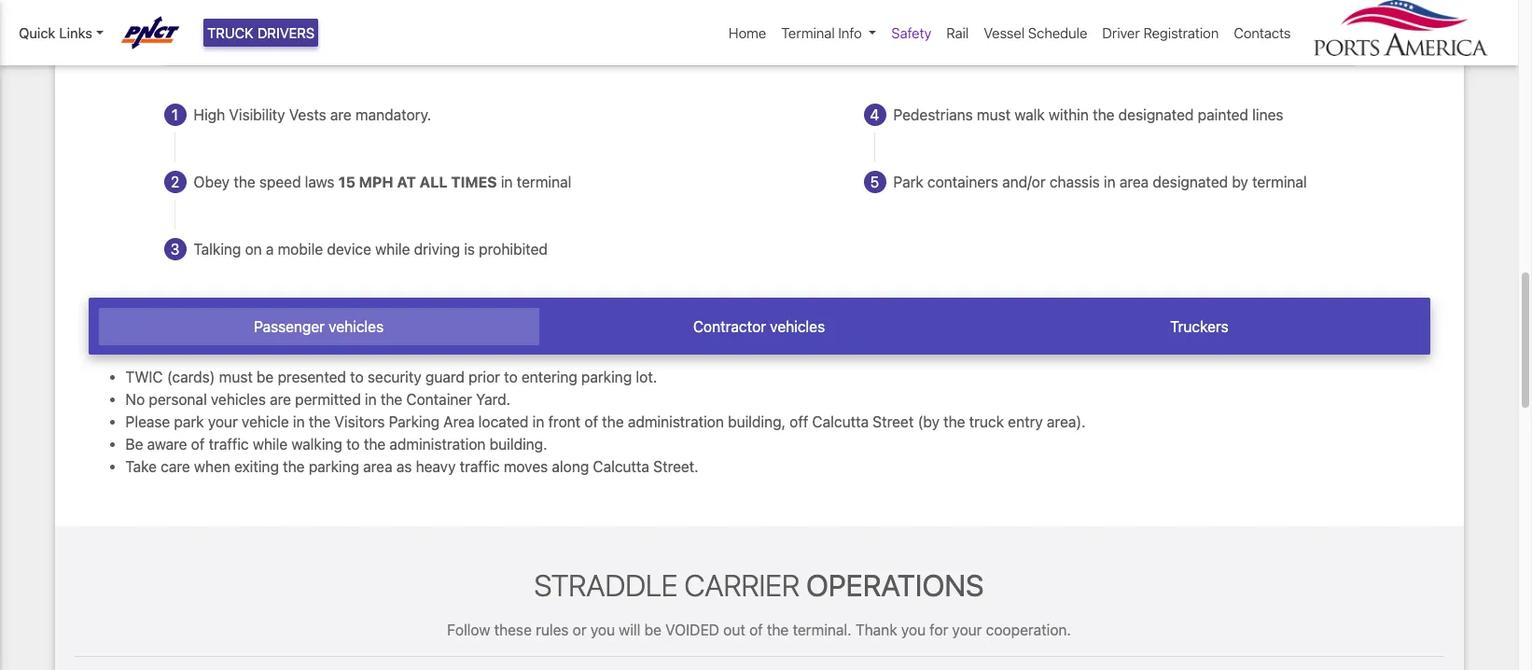 Task type: describe. For each thing, give the bounding box(es) containing it.
area).
[[1047, 414, 1086, 431]]

in up walking
[[293, 414, 305, 431]]

talking on a mobile device while driving is prohibited
[[194, 241, 548, 258]]

personal
[[149, 391, 207, 408]]

the right "out" at the left of page
[[767, 621, 789, 638]]

obey
[[194, 174, 230, 190]]

or
[[573, 621, 587, 638]]

when
[[194, 459, 231, 475]]

talking
[[194, 241, 241, 258]]

3
[[170, 241, 180, 258]]

1 you from the left
[[591, 621, 615, 638]]

front
[[548, 414, 581, 431]]

park
[[894, 174, 924, 190]]

chassis
[[1050, 174, 1100, 190]]

contacts link
[[1227, 15, 1299, 51]]

2 you from the left
[[902, 621, 926, 638]]

parking
[[389, 414, 440, 431]]

quick
[[19, 24, 55, 41]]

will
[[619, 621, 641, 638]]

rail
[[947, 24, 969, 41]]

lines
[[1253, 106, 1284, 123]]

home
[[729, 24, 767, 41]]

prior
[[469, 369, 500, 386]]

presented
[[278, 369, 346, 386]]

take
[[126, 459, 157, 475]]

twic
[[126, 369, 163, 386]]

prohibited
[[479, 241, 548, 258]]

0 vertical spatial is
[[786, 34, 797, 51]]

5
[[871, 174, 880, 190]]

links
[[59, 24, 92, 41]]

at
[[397, 174, 416, 190]]

terminal
[[782, 24, 835, 41]]

1 horizontal spatial of
[[585, 414, 598, 431]]

4
[[870, 106, 880, 123]]

street
[[873, 414, 914, 431]]

truckers link
[[980, 308, 1420, 345]]

high
[[194, 106, 225, 123]]

truck
[[207, 24, 254, 41]]

the down visitors
[[364, 436, 386, 453]]

voided
[[666, 621, 720, 638]]

area inside twic (cards) must be presented to security guard prior to entering parking lot. no personal vehicles are permitted in the container yard. please park your vehicle in the visitors parking area located in front of the administration building, off calcutta street (by the truck entry area). be aware of traffic while walking to the administration building. take care when exiting the parking area as heavy traffic moves along calcutta street.
[[363, 459, 393, 475]]

vehicles for contractor vehicles
[[770, 318, 825, 335]]

the right within
[[1093, 106, 1115, 123]]

1 vertical spatial designated
[[1153, 174, 1229, 190]]

while inside twic (cards) must be presented to security guard prior to entering parking lot. no personal vehicles are permitted in the container yard. please park your vehicle in the visitors parking area located in front of the administration building, off calcutta street (by the truck entry area). be aware of traffic while walking to the administration building. take care when exiting the parking area as heavy traffic moves along calcutta street.
[[253, 436, 288, 453]]

phone image
[[801, 35, 827, 50]]

follow these rules or you will be voided out of the terminal. thank you for your cooperation.
[[447, 621, 1072, 638]]

care
[[161, 459, 190, 475]]

carrier
[[685, 568, 800, 603]]

the right obey
[[234, 174, 256, 190]]

your inside twic (cards) must be presented to security guard prior to entering parking lot. no personal vehicles are permitted in the container yard. please park your vehicle in the visitors parking area located in front of the administration building, off calcutta street (by the truck entry area). be aware of traffic while walking to the administration building. take care when exiting the parking area as heavy traffic moves along calcutta street.
[[208, 414, 238, 431]]

high visibility vests are mandatory.
[[194, 106, 431, 123]]

straddle
[[534, 568, 678, 603]]

painted
[[1198, 106, 1249, 123]]

registration
[[1144, 24, 1219, 41]]

thank
[[856, 621, 898, 638]]

mobile
[[278, 241, 323, 258]]

0 horizontal spatial parking
[[309, 459, 359, 475]]

passenger
[[254, 318, 325, 335]]

obey the speed laws 15 mph at all times in terminal
[[194, 174, 572, 190]]

2
[[171, 174, 179, 190]]

area
[[444, 414, 475, 431]]

building.
[[490, 436, 548, 453]]

terminal info
[[782, 24, 862, 41]]

number
[[727, 34, 782, 51]]

1 terminal from the left
[[517, 174, 572, 190]]

vests
[[289, 106, 326, 123]]

containers
[[928, 174, 999, 190]]

security
[[368, 369, 422, 386]]

these
[[494, 621, 532, 638]]

park containers and/or chassis in area designated by terminal
[[894, 174, 1308, 190]]

home link
[[722, 15, 774, 51]]

contractor vehicles
[[693, 318, 825, 335]]

truck
[[970, 414, 1004, 431]]

(cards)
[[167, 369, 215, 386]]

contractor
[[693, 318, 766, 335]]

cooperation.
[[986, 621, 1072, 638]]

on
[[245, 241, 262, 258]]

within
[[1049, 106, 1089, 123]]

in up visitors
[[365, 391, 377, 408]]

schedule
[[1029, 24, 1088, 41]]

walk
[[1015, 106, 1045, 123]]

the up walking
[[309, 414, 331, 431]]

number is
[[724, 34, 801, 51]]

1 horizontal spatial calcutta
[[813, 414, 869, 431]]

tab list containing passenger vehicles
[[88, 298, 1431, 355]]

permitted
[[295, 391, 361, 408]]

device
[[327, 241, 371, 258]]

entry
[[1008, 414, 1043, 431]]

1 vertical spatial administration
[[390, 436, 486, 453]]

in right chassis
[[1104, 174, 1116, 190]]



Task type: locate. For each thing, give the bounding box(es) containing it.
1 horizontal spatial while
[[375, 241, 410, 258]]

of down park
[[191, 436, 205, 453]]

1 horizontal spatial you
[[902, 621, 926, 638]]

twic (cards) must be presented to security guard prior to entering parking lot. no personal vehicles are permitted in the container yard. please park your vehicle in the visitors parking area located in front of the administration building, off calcutta street (by the truck entry area). be aware of traffic while walking to the administration building. take care when exiting the parking area as heavy traffic moves along calcutta street.
[[126, 369, 1086, 475]]

are right "vests"
[[330, 106, 352, 123]]

0 vertical spatial are
[[330, 106, 352, 123]]

0 vertical spatial traffic
[[209, 436, 249, 453]]

passenger vehicles link
[[99, 308, 539, 345]]

in right times
[[501, 174, 513, 190]]

you left for
[[902, 621, 926, 638]]

calcutta right along
[[593, 459, 650, 475]]

0 vertical spatial your
[[208, 414, 238, 431]]

be up vehicle
[[257, 369, 274, 386]]

465-
[[871, 34, 907, 51]]

times
[[451, 174, 497, 190]]

is left phone image
[[786, 34, 797, 51]]

0 horizontal spatial vehicles
[[211, 391, 266, 408]]

be inside twic (cards) must be presented to security guard prior to entering parking lot. no personal vehicles are permitted in the container yard. please park your vehicle in the visitors parking area located in front of the administration building, off calcutta street (by the truck entry area). be aware of traffic while walking to the administration building. take care when exiting the parking area as heavy traffic moves along calcutta street.
[[257, 369, 274, 386]]

park
[[174, 414, 204, 431]]

the down walking
[[283, 459, 305, 475]]

0 horizontal spatial calcutta
[[593, 459, 650, 475]]

be
[[257, 369, 274, 386], [645, 621, 662, 638]]

1 horizontal spatial parking
[[582, 369, 632, 386]]

9580
[[907, 34, 947, 51]]

0 horizontal spatial terminal
[[517, 174, 572, 190]]

(by
[[918, 414, 940, 431]]

0 horizontal spatial be
[[257, 369, 274, 386]]

tab list
[[88, 298, 1431, 355]]

1 horizontal spatial your
[[953, 621, 982, 638]]

aware
[[147, 436, 187, 453]]

1 horizontal spatial vehicles
[[329, 318, 384, 335]]

yard.
[[476, 391, 511, 408]]

2 horizontal spatial vehicles
[[770, 318, 825, 335]]

1 vertical spatial parking
[[309, 459, 359, 475]]

truck drivers link
[[204, 19, 319, 47]]

terminal right by
[[1253, 174, 1308, 190]]

1 horizontal spatial is
[[786, 34, 797, 51]]

visibility
[[229, 106, 285, 123]]

the right (by
[[944, 414, 966, 431]]

to
[[350, 369, 364, 386], [504, 369, 518, 386], [346, 436, 360, 453]]

rail link
[[939, 15, 977, 51]]

2 terminal from the left
[[1253, 174, 1308, 190]]

1 horizontal spatial terminal
[[1253, 174, 1308, 190]]

a
[[266, 241, 274, 258]]

the
[[1093, 106, 1115, 123], [234, 174, 256, 190], [381, 391, 403, 408], [309, 414, 331, 431], [602, 414, 624, 431], [944, 414, 966, 431], [364, 436, 386, 453], [283, 459, 305, 475], [767, 621, 789, 638]]

you
[[591, 621, 615, 638], [902, 621, 926, 638]]

building,
[[728, 414, 786, 431]]

0 vertical spatial administration
[[628, 414, 724, 431]]

entering
[[522, 369, 578, 386]]

driver registration link
[[1095, 15, 1227, 51]]

must inside twic (cards) must be presented to security guard prior to entering parking lot. no personal vehicles are permitted in the container yard. please park your vehicle in the visitors parking area located in front of the administration building, off calcutta street (by the truck entry area). be aware of traffic while walking to the administration building. take care when exiting the parking area as heavy traffic moves along calcutta street.
[[219, 369, 253, 386]]

lot.
[[636, 369, 657, 386]]

rules
[[536, 621, 569, 638]]

in left front
[[533, 414, 545, 431]]

1 vertical spatial is
[[464, 241, 475, 258]]

all
[[420, 174, 448, 190]]

parking down walking
[[309, 459, 359, 475]]

vehicles up security
[[329, 318, 384, 335]]

your right park
[[208, 414, 238, 431]]

vehicles right the contractor
[[770, 318, 825, 335]]

0 vertical spatial designated
[[1119, 106, 1194, 123]]

0 horizontal spatial are
[[270, 391, 291, 408]]

1 vertical spatial traffic
[[460, 459, 500, 475]]

truck drivers
[[207, 24, 315, 41]]

0 vertical spatial must
[[977, 106, 1011, 123]]

speed
[[259, 174, 301, 190]]

moves
[[504, 459, 548, 475]]

safety
[[892, 24, 932, 41]]

1 vertical spatial of
[[191, 436, 205, 453]]

heavy
[[416, 459, 456, 475]]

1 vertical spatial while
[[253, 436, 288, 453]]

0 horizontal spatial traffic
[[209, 436, 249, 453]]

1 horizontal spatial be
[[645, 621, 662, 638]]

mandatory.
[[356, 106, 431, 123]]

guard
[[426, 369, 465, 386]]

0 horizontal spatial must
[[219, 369, 253, 386]]

parking left lot. at the left bottom of page
[[582, 369, 632, 386]]

street.
[[654, 459, 699, 475]]

is right the driving
[[464, 241, 475, 258]]

administration up street. on the left bottom of the page
[[628, 414, 724, 431]]

0 horizontal spatial while
[[253, 436, 288, 453]]

be
[[126, 436, 143, 453]]

are up vehicle
[[270, 391, 291, 408]]

traffic right heavy on the bottom left of page
[[460, 459, 500, 475]]

are inside twic (cards) must be presented to security guard prior to entering parking lot. no personal vehicles are permitted in the container yard. please park your vehicle in the visitors parking area located in front of the administration building, off calcutta street (by the truck entry area). be aware of traffic while walking to the administration building. take care when exiting the parking area as heavy traffic moves along calcutta street.
[[270, 391, 291, 408]]

0 vertical spatial parking
[[582, 369, 632, 386]]

vessel schedule
[[984, 24, 1088, 41]]

straddle carrier operations
[[534, 568, 984, 603]]

1 vertical spatial must
[[219, 369, 253, 386]]

traffic up when
[[209, 436, 249, 453]]

while right device
[[375, 241, 410, 258]]

1 vertical spatial are
[[270, 391, 291, 408]]

1 horizontal spatial area
[[1120, 174, 1149, 190]]

out
[[724, 621, 746, 638]]

administration up heavy on the bottom left of page
[[390, 436, 486, 453]]

area right chassis
[[1120, 174, 1149, 190]]

info
[[839, 24, 862, 41]]

terminal.
[[793, 621, 852, 638]]

designated left by
[[1153, 174, 1229, 190]]

pedestrians
[[894, 106, 973, 123]]

quick links link
[[19, 22, 103, 43]]

no
[[126, 391, 145, 408]]

designated left painted
[[1119, 106, 1194, 123]]

1 horizontal spatial must
[[977, 106, 1011, 123]]

calcutta right "off"
[[813, 414, 869, 431]]

must right (cards)
[[219, 369, 253, 386]]

vehicles
[[329, 318, 384, 335], [770, 318, 825, 335], [211, 391, 266, 408]]

follow
[[447, 621, 490, 638]]

0 vertical spatial of
[[585, 414, 598, 431]]

the down security
[[381, 391, 403, 408]]

0 vertical spatial calcutta
[[813, 414, 869, 431]]

vehicles for passenger vehicles
[[329, 318, 384, 335]]

vehicles up vehicle
[[211, 391, 266, 408]]

to up permitted
[[350, 369, 364, 386]]

be right will
[[645, 621, 662, 638]]

driver
[[1103, 24, 1140, 41]]

while down vehicle
[[253, 436, 288, 453]]

pedestrians must walk within the designated painted lines
[[894, 106, 1284, 123]]

along
[[552, 459, 589, 475]]

0 vertical spatial while
[[375, 241, 410, 258]]

1 horizontal spatial traffic
[[460, 459, 500, 475]]

of right "out" at the left of page
[[750, 621, 763, 638]]

mph
[[359, 174, 394, 190]]

and/or
[[1003, 174, 1046, 190]]

the right front
[[602, 414, 624, 431]]

1 vertical spatial your
[[953, 621, 982, 638]]

vehicles inside twic (cards) must be presented to security guard prior to entering parking lot. no personal vehicles are permitted in the container yard. please park your vehicle in the visitors parking area located in front of the administration building, off calcutta street (by the truck entry area). be aware of traffic while walking to the administration building. take care when exiting the parking area as heavy traffic moves along calcutta street.
[[211, 391, 266, 408]]

traffic
[[209, 436, 249, 453], [460, 459, 500, 475]]

drivers
[[257, 24, 315, 41]]

of right front
[[585, 414, 598, 431]]

0 horizontal spatial is
[[464, 241, 475, 258]]

1 horizontal spatial are
[[330, 106, 352, 123]]

vehicle
[[242, 414, 289, 431]]

2 horizontal spatial of
[[750, 621, 763, 638]]

laws
[[305, 174, 335, 190]]

1 horizontal spatial administration
[[628, 414, 724, 431]]

truckers
[[1171, 318, 1229, 335]]

1 vertical spatial area
[[363, 459, 393, 475]]

area left as at bottom
[[363, 459, 393, 475]]

terminal right times
[[517, 174, 572, 190]]

located
[[479, 414, 529, 431]]

visitors
[[335, 414, 385, 431]]

your right for
[[953, 621, 982, 638]]

must left walk
[[977, 106, 1011, 123]]

0 horizontal spatial area
[[363, 459, 393, 475]]

by
[[1232, 174, 1249, 190]]

as
[[397, 459, 412, 475]]

off
[[790, 414, 809, 431]]

to down visitors
[[346, 436, 360, 453]]

calcutta
[[813, 414, 869, 431], [593, 459, 650, 475]]

passenger vehicles
[[254, 318, 384, 335]]

contacts
[[1234, 24, 1291, 41]]

0 horizontal spatial of
[[191, 436, 205, 453]]

0 horizontal spatial you
[[591, 621, 615, 638]]

area
[[1120, 174, 1149, 190], [363, 459, 393, 475]]

to right prior
[[504, 369, 518, 386]]

0 vertical spatial area
[[1120, 174, 1149, 190]]

you right or
[[591, 621, 615, 638]]

exiting
[[234, 459, 279, 475]]

0 horizontal spatial your
[[208, 414, 238, 431]]

1 vertical spatial calcutta
[[593, 459, 650, 475]]

1 vertical spatial be
[[645, 621, 662, 638]]

operations
[[806, 568, 984, 603]]

0 vertical spatial be
[[257, 369, 274, 386]]

(973)
[[827, 34, 867, 51]]

2 vertical spatial of
[[750, 621, 763, 638]]

0 horizontal spatial administration
[[390, 436, 486, 453]]

contractor vehicles link
[[539, 308, 980, 345]]

(973) 465-9580
[[827, 34, 947, 51]]

safety link
[[884, 15, 939, 51]]



Task type: vqa. For each thing, say whether or not it's contained in the screenshot.
23:00
no



